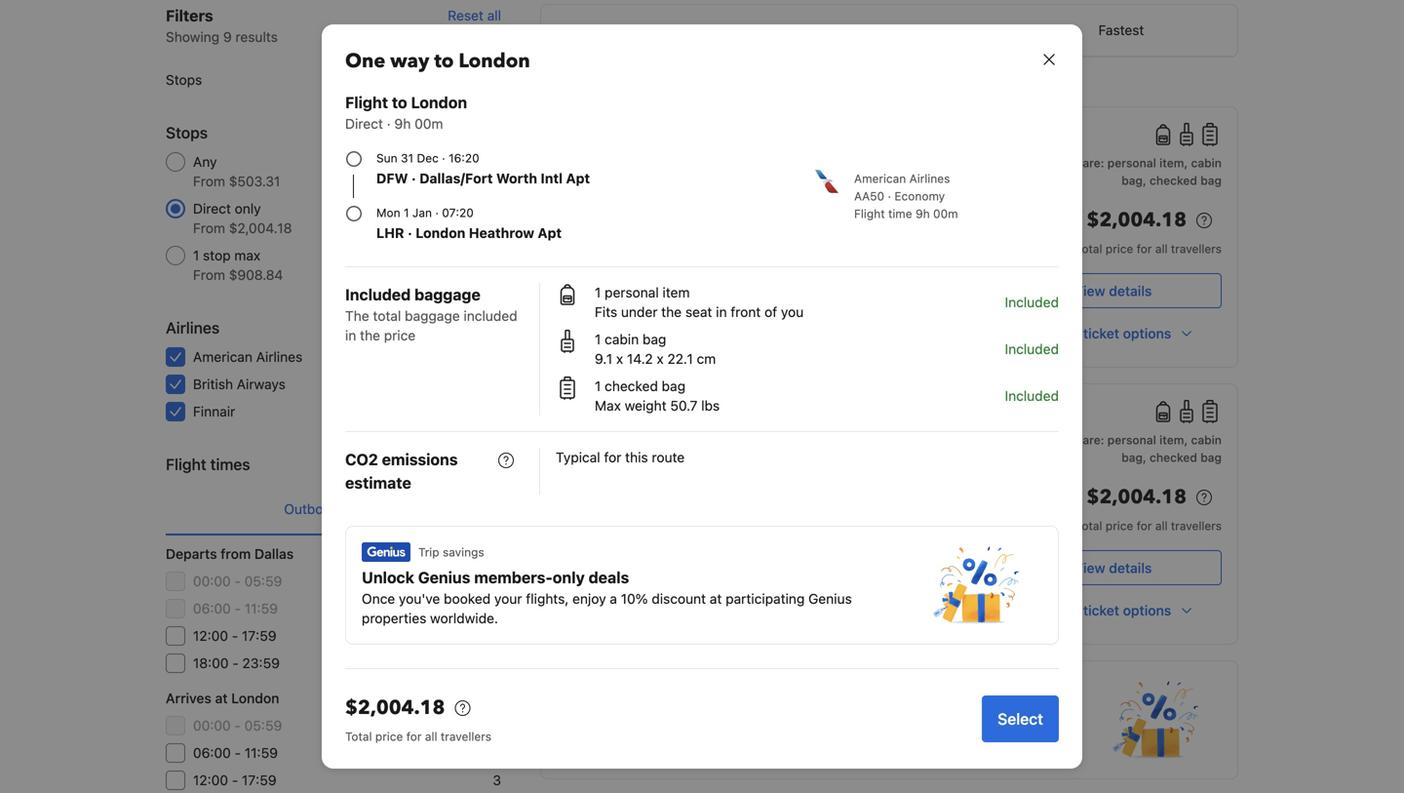 Task type: locate. For each thing, give the bounding box(es) containing it.
explore ticket options button for first view details button from the top
[[1005, 316, 1222, 351]]

the down the
[[360, 327, 380, 343]]

airlines inside american airlines aa50 · economy flight time 9h 00m
[[910, 172, 951, 185]]

ticket
[[1084, 325, 1120, 341], [1084, 602, 1120, 619]]

2 main from the top
[[1013, 433, 1040, 447]]

direct inside the direct only from $2,004.18
[[193, 200, 231, 217]]

2 explore ticket options from the top
[[1032, 602, 1172, 619]]

1 inside 1 cabin bag 9.1 x 14.2 x 22.1 cm
[[595, 331, 601, 347]]

included
[[464, 308, 518, 324]]

included for 1 checked bag max weight 50.7 lbs
[[1005, 388, 1059, 404]]

at inside the once you've booked your flights, enjoy a 10% discount at participating genius properties worldwide.
[[905, 725, 917, 741]]

dec up route
[[672, 425, 694, 439]]

12:00 up 18:00
[[193, 628, 228, 644]]

included baggage the total baggage included in the price
[[345, 285, 518, 343]]

booked inside the once you've booked your flights, enjoy a 10% discount at participating genius properties worldwide.
[[639, 725, 686, 741]]

1 horizontal spatial dfw
[[619, 425, 646, 439]]

$2,004.18 region inside one way to london dialog
[[345, 693, 967, 728]]

9h down economy
[[916, 207, 930, 220]]

9h inside american airlines aa50 · economy flight time 9h 00m
[[916, 207, 930, 220]]

dfw inside 'sun 31 dec · 16:20 dfw · dallas/fort worth intl apt'
[[377, 170, 408, 186]]

price
[[1106, 242, 1134, 256], [384, 327, 416, 343], [1106, 519, 1134, 533], [376, 730, 403, 743]]

sun
[[377, 151, 398, 165]]

london
[[459, 48, 530, 75], [411, 93, 467, 112], [416, 225, 466, 241], [231, 690, 279, 706]]

17:59 for dallas
[[242, 628, 277, 644]]

item
[[663, 284, 690, 300]]

06:00 - 11:59 down "arrives at london" in the left of the page
[[193, 745, 278, 761]]

view for first view details button from the top
[[1075, 283, 1106, 299]]

. inside lhr . 1 jan
[[938, 421, 941, 435]]

0 vertical spatial enjoy
[[573, 591, 606, 607]]

06:00
[[193, 600, 231, 617], [193, 745, 231, 761]]

all for first view details button from the bottom's $2,004.18 region
[[1156, 519, 1168, 533]]

explore
[[1032, 325, 1080, 341], [1032, 602, 1080, 619]]

2 vertical spatial from
[[193, 267, 225, 283]]

the down item
[[662, 304, 682, 320]]

$2,004.18 for first view details button from the top $2,004.18 region
[[1087, 207, 1187, 234]]

1 vertical spatial american airlines
[[193, 349, 303, 365]]

0 vertical spatial 06:00 - 11:59
[[193, 600, 278, 617]]

flight down aa50
[[855, 207, 885, 220]]

1 inside 1 checked bag max weight 50.7 lbs
[[595, 378, 601, 394]]

at inside the unlock genius members-only deals once you've booked your flights, enjoy a 10% discount at participating genius properties worldwide.
[[710, 591, 722, 607]]

2 . from the left
[[938, 421, 941, 435]]

06:00 - 11:59 down from
[[193, 600, 278, 617]]

once inside the unlock genius members-only deals once you've booked your flights, enjoy a 10% discount at participating genius properties worldwide.
[[362, 591, 395, 607]]

apt right intl
[[566, 170, 590, 186]]

1 ticket from the top
[[1084, 325, 1120, 341]]

cheapest button
[[774, 5, 1006, 56]]

dfw up this
[[619, 425, 646, 439]]

for
[[1137, 242, 1153, 256], [604, 449, 622, 465], [1137, 519, 1153, 533], [407, 730, 422, 743]]

$2,004.18 for first view details button from the bottom's $2,004.18 region
[[1087, 484, 1187, 511]]

seat
[[686, 304, 713, 320]]

0 horizontal spatial only
[[235, 200, 261, 217]]

1 vertical spatial 3
[[493, 772, 501, 788]]

00:00 down departs from dallas
[[193, 573, 231, 589]]

0 vertical spatial only
[[235, 200, 261, 217]]

11:59
[[245, 600, 278, 617], [245, 745, 278, 761]]

0 vertical spatial genius
[[418, 568, 471, 587]]

1 fare: from the top
[[1079, 156, 1105, 170]]

dec inside 16:20 dfw . 31 dec
[[672, 425, 694, 439]]

2 explore from the top
[[1032, 602, 1080, 619]]

london down '07:20'
[[416, 225, 466, 241]]

00m up dallas/fort
[[415, 116, 443, 132]]

price inside 'included baggage the total baggage included in the price'
[[384, 327, 416, 343]]

11:59 up 23:59
[[245, 600, 278, 617]]

31 right sun
[[401, 151, 414, 165]]

1 0 from the top
[[493, 573, 501, 589]]

british
[[193, 376, 233, 392]]

from
[[221, 546, 251, 562]]

0 vertical spatial total
[[1076, 242, 1103, 256]]

total
[[1076, 242, 1103, 256], [1076, 519, 1103, 533], [345, 730, 372, 743]]

london down one way to london
[[411, 93, 467, 112]]

2 ticket from the top
[[1084, 602, 1120, 619]]

2 view details button from the top
[[1005, 550, 1222, 585]]

1 vertical spatial 17:59
[[242, 772, 277, 788]]

1 horizontal spatial a
[[805, 725, 813, 741]]

in right seat
[[716, 304, 727, 320]]

to inside flight to london direct · 9h 00m
[[392, 93, 407, 112]]

0 horizontal spatial 16:20
[[449, 151, 480, 165]]

2 explore ticket options button from the top
[[1005, 593, 1222, 628]]

from down stop
[[193, 267, 225, 283]]

all inside button
[[487, 7, 501, 23]]

2 3 from the top
[[493, 772, 501, 788]]

fare: for first view details button from the top
[[1079, 156, 1105, 170]]

1 vertical spatial once
[[557, 725, 590, 741]]

00:00 down "arrives at london" in the left of the page
[[193, 718, 231, 734]]

2 17:59 from the top
[[242, 772, 277, 788]]

included
[[345, 285, 411, 304], [1005, 294, 1059, 310], [1005, 341, 1059, 357], [1005, 388, 1059, 404]]

1 12:00 from the top
[[193, 628, 228, 644]]

12:00 - 17:59 for at
[[193, 772, 277, 788]]

x left 22.1
[[657, 351, 664, 367]]

0 horizontal spatial booked
[[444, 591, 491, 607]]

1 vertical spatial main cabin fare: personal item, cabin bag, checked bag
[[1013, 433, 1222, 464]]

dallas
[[255, 546, 294, 562]]

0 vertical spatial personal
[[1108, 156, 1157, 170]]

1 vertical spatial bag,
[[1122, 451, 1147, 464]]

10% inside the unlock genius members-only deals once you've booked your flights, enjoy a 10% discount at participating genius properties worldwide.
[[621, 591, 648, 607]]

1 inside '1 personal item fits under the seat in front of you'
[[595, 284, 601, 300]]

0 horizontal spatial x
[[617, 351, 624, 367]]

of
[[765, 304, 778, 320]]

1 explore ticket options button from the top
[[1005, 316, 1222, 351]]

view details for first view details button from the top
[[1075, 283, 1153, 299]]

· inside flight to london direct · 9h 00m
[[387, 116, 391, 132]]

2 vertical spatial total price for all travellers
[[345, 730, 492, 743]]

1 vertical spatial worldwide.
[[625, 745, 694, 761]]

1 inside mon 1 jan · 07:20 lhr · london heathrow apt
[[404, 206, 409, 220]]

all inside one way to london dialog
[[425, 730, 438, 743]]

1 horizontal spatial only
[[553, 568, 585, 587]]

1 vertical spatial genius
[[809, 591, 852, 607]]

9h up sun
[[395, 116, 411, 132]]

1 view from the top
[[1075, 283, 1106, 299]]

06:00 up 18:00
[[193, 600, 231, 617]]

17:59 up 23:59
[[242, 628, 277, 644]]

0 vertical spatial 00:00 - 05:59
[[193, 573, 282, 589]]

american up "british"
[[193, 349, 253, 365]]

0 vertical spatial view details button
[[1005, 273, 1222, 308]]

view for first view details button from the bottom
[[1075, 560, 1106, 576]]

1 vertical spatial flight
[[855, 207, 885, 220]]

1 main from the top
[[1013, 156, 1040, 170]]

1 vertical spatial the
[[360, 327, 380, 343]]

1 vertical spatial 9h
[[916, 207, 930, 220]]

total inside one way to london dialog
[[345, 730, 372, 743]]

1 vertical spatial jan
[[953, 425, 973, 439]]

1 vertical spatial view details button
[[1005, 550, 1222, 585]]

tab list
[[541, 5, 1238, 58]]

0 vertical spatial 10%
[[621, 591, 648, 607]]

2 fare: from the top
[[1079, 433, 1105, 447]]

way
[[390, 48, 430, 75]]

only left deals
[[553, 568, 585, 587]]

in inside '1 personal item fits under the seat in front of you'
[[716, 304, 727, 320]]

trip savings
[[419, 545, 485, 559]]

genius image
[[362, 542, 411, 562], [362, 542, 411, 562], [934, 546, 1019, 624], [1113, 681, 1199, 759]]

to down way
[[392, 93, 407, 112]]

you've
[[399, 591, 440, 607], [594, 725, 635, 741]]

1 horizontal spatial lhr
[[911, 425, 934, 439]]

1 vertical spatial 05:59
[[245, 718, 282, 734]]

0 vertical spatial explore ticket options button
[[1005, 316, 1222, 351]]

1 vertical spatial flights,
[[721, 725, 764, 741]]

flights, inside the unlock genius members-only deals once you've booked your flights, enjoy a 10% discount at participating genius properties worldwide.
[[526, 591, 569, 607]]

1 vertical spatial a
[[805, 725, 813, 741]]

details
[[1110, 283, 1153, 299], [1110, 560, 1153, 576]]

airlines up economy
[[910, 172, 951, 185]]

you've inside the once you've booked your flights, enjoy a 10% discount at participating genius properties worldwide.
[[594, 725, 635, 741]]

$2,004.18 inside one way to london dialog
[[345, 695, 445, 721]]

1 item, from the top
[[1160, 156, 1188, 170]]

0 horizontal spatial jan
[[413, 206, 432, 220]]

2 12:00 - 17:59 from the top
[[193, 772, 277, 788]]

x
[[617, 351, 624, 367], [657, 351, 664, 367]]

route
[[652, 449, 685, 465]]

fastest
[[1099, 22, 1145, 38]]

x right 9.1
[[617, 351, 624, 367]]

enjoy
[[573, 591, 606, 607], [768, 725, 802, 741]]

view details for first view details button from the bottom
[[1075, 560, 1153, 576]]

0 vertical spatial a
[[610, 591, 618, 607]]

personal for first view details button from the bottom
[[1108, 433, 1157, 447]]

1 vertical spatial from
[[193, 220, 225, 236]]

american airlines
[[557, 180, 653, 194], [193, 349, 303, 365], [557, 458, 653, 471]]

-
[[235, 573, 241, 589], [235, 600, 241, 617], [232, 628, 238, 644], [232, 655, 239, 671], [235, 718, 241, 734], [235, 745, 241, 761], [232, 772, 238, 788]]

2 main cabin fare: personal item, cabin bag, checked bag from the top
[[1013, 433, 1222, 464]]

1 horizontal spatial participating
[[921, 725, 1000, 741]]

1 horizontal spatial jan
[[953, 425, 973, 439]]

apt
[[566, 170, 590, 186], [538, 225, 562, 241]]

stops down showing
[[166, 72, 202, 88]]

0 vertical spatial options
[[1124, 325, 1172, 341]]

only inside the direct only from $2,004.18
[[235, 200, 261, 217]]

jan
[[413, 206, 432, 220], [953, 425, 973, 439]]

from inside 1 stop max from $908.84
[[193, 267, 225, 283]]

from
[[193, 173, 225, 189], [193, 220, 225, 236], [193, 267, 225, 283]]

main
[[1013, 156, 1040, 170], [1013, 433, 1040, 447]]

travellers inside one way to london dialog
[[441, 730, 492, 743]]

0 horizontal spatial .
[[649, 421, 653, 435]]

max
[[595, 398, 621, 414]]

all for $2,004.18 region in the one way to london dialog
[[425, 730, 438, 743]]

0
[[493, 573, 501, 589], [493, 600, 501, 617]]

1 17:59 from the top
[[242, 628, 277, 644]]

1 horizontal spatial the
[[662, 304, 682, 320]]

flight down one
[[345, 93, 388, 112]]

1
[[404, 206, 409, 220], [193, 247, 199, 263], [595, 284, 601, 300], [595, 331, 601, 347], [595, 378, 601, 394], [944, 425, 950, 439]]

1 horizontal spatial booked
[[639, 725, 686, 741]]

3 from from the top
[[193, 267, 225, 283]]

from up stop
[[193, 220, 225, 236]]

stops
[[166, 72, 202, 88], [166, 123, 208, 142]]

1 explore ticket options from the top
[[1032, 325, 1172, 341]]

personal
[[1108, 156, 1157, 170], [605, 284, 659, 300], [1108, 433, 1157, 447]]

american airlines right worth at left top
[[557, 180, 653, 194]]

1 vertical spatial 06:00
[[193, 745, 231, 761]]

0 vertical spatial 31
[[401, 151, 414, 165]]

discount inside the unlock genius members-only deals once you've booked your flights, enjoy a 10% discount at participating genius properties worldwide.
[[652, 591, 706, 607]]

apt right the heathrow
[[538, 225, 562, 241]]

once inside the once you've booked your flights, enjoy a 10% discount at participating genius properties worldwide.
[[557, 725, 590, 741]]

2 12:00 from the top
[[193, 772, 228, 788]]

07:20
[[442, 206, 474, 220]]

12:00 - 17:59
[[193, 628, 277, 644], [193, 772, 277, 788]]

1 vertical spatial discount
[[847, 725, 901, 741]]

1 vertical spatial details
[[1110, 560, 1153, 576]]

0 horizontal spatial flights,
[[526, 591, 569, 607]]

included inside 'included baggage the total baggage included in the price'
[[345, 285, 411, 304]]

only inside the unlock genius members-only deals once you've booked your flights, enjoy a 10% discount at participating genius properties worldwide.
[[553, 568, 585, 587]]

1 horizontal spatial enjoy
[[768, 725, 802, 741]]

your
[[495, 591, 522, 607], [690, 725, 718, 741]]

00m inside american airlines aa50 · economy flight time 9h 00m
[[934, 207, 959, 220]]

to right way
[[434, 48, 454, 75]]

1 horizontal spatial genius
[[809, 591, 852, 607]]

2 from from the top
[[193, 220, 225, 236]]

fare:
[[1079, 156, 1105, 170], [1079, 433, 1105, 447]]

cm
[[697, 351, 716, 367]]

flight left times
[[166, 455, 206, 474]]

2 vertical spatial flight
[[166, 455, 206, 474]]

2 0 from the top
[[493, 600, 501, 617]]

cabin for first view details button from the top
[[1043, 156, 1076, 170]]

0 horizontal spatial properties
[[362, 610, 427, 626]]

0 vertical spatial lhr
[[377, 225, 404, 241]]

1 12:00 - 17:59 from the top
[[193, 628, 277, 644]]

worth
[[496, 170, 538, 186]]

2 vertical spatial at
[[905, 725, 917, 741]]

baggage right total
[[405, 308, 460, 324]]

stops up any
[[166, 123, 208, 142]]

00m down economy
[[934, 207, 959, 220]]

options for first view details button from the top
[[1124, 325, 1172, 341]]

american
[[855, 172, 907, 185], [557, 180, 609, 194], [193, 349, 253, 365], [557, 458, 609, 471]]

dec inside 'sun 31 dec · 16:20 dfw · dallas/fort worth intl apt'
[[417, 151, 439, 165]]

american airlines image
[[816, 170, 839, 193]]

16:20 up dallas/fort
[[449, 151, 480, 165]]

airlines up "british"
[[166, 319, 220, 337]]

you've inside the unlock genius members-only deals once you've booked your flights, enjoy a 10% discount at participating genius properties worldwide.
[[399, 591, 440, 607]]

2 cabin from the top
[[1043, 433, 1076, 447]]

$2,004.18 region
[[1005, 205, 1222, 240], [1005, 482, 1222, 517], [345, 693, 967, 728]]

2 00:00 from the top
[[193, 718, 231, 734]]

american airlines down max in the bottom of the page
[[557, 458, 653, 471]]

12:00 for arrives
[[193, 772, 228, 788]]

1 vertical spatial apt
[[538, 225, 562, 241]]

personal inside '1 personal item fits under the seat in front of you'
[[605, 284, 659, 300]]

cabin for first view details button from the bottom
[[1192, 433, 1222, 447]]

american airlines up british airways
[[193, 349, 303, 365]]

cheapest
[[860, 22, 920, 38]]

2 06:00 from the top
[[193, 745, 231, 761]]

booked inside the unlock genius members-only deals once you've booked your flights, enjoy a 10% discount at participating genius properties worldwide.
[[444, 591, 491, 607]]

1 inside lhr . 1 jan
[[944, 425, 950, 439]]

to
[[434, 48, 454, 75], [392, 93, 407, 112]]

00:00 - 05:59 down "arrives at london" in the left of the page
[[193, 718, 282, 734]]

total price for all travellers inside one way to london dialog
[[345, 730, 492, 743]]

2 view details from the top
[[1075, 560, 1153, 576]]

front
[[731, 304, 761, 320]]

0 horizontal spatial 10%
[[621, 591, 648, 607]]

included for 1 personal item fits under the seat in front of you
[[1005, 294, 1059, 310]]

in down the
[[345, 327, 356, 343]]

1 view details from the top
[[1075, 283, 1153, 299]]

06:00 down "arrives at london" in the left of the page
[[193, 745, 231, 761]]

05:59 down "arrives at london" in the left of the page
[[245, 718, 282, 734]]

stop
[[203, 247, 231, 263]]

.
[[649, 421, 653, 435], [938, 421, 941, 435]]

2 vertical spatial genius
[[1004, 725, 1048, 741]]

1 explore from the top
[[1032, 325, 1080, 341]]

airlines
[[910, 172, 951, 185], [612, 180, 653, 194], [166, 319, 220, 337], [256, 349, 303, 365], [612, 458, 653, 471]]

1 bag, from the top
[[1122, 174, 1147, 187]]

london inside mon 1 jan · 07:20 lhr · london heathrow apt
[[416, 225, 466, 241]]

2 vertical spatial american airlines
[[557, 458, 653, 471]]

item,
[[1160, 156, 1188, 170], [1160, 433, 1188, 447]]

1 horizontal spatial properties
[[557, 745, 622, 761]]

1 vertical spatial ticket
[[1084, 602, 1120, 619]]

·
[[387, 116, 391, 132], [442, 151, 446, 165], [412, 170, 416, 186], [888, 189, 892, 203], [435, 206, 439, 220], [408, 225, 412, 241]]

1 vertical spatial booked
[[639, 725, 686, 741]]

flight
[[351, 501, 383, 517]]

1 vertical spatial cabin
[[605, 331, 639, 347]]

your inside the once you've booked your flights, enjoy a 10% discount at participating genius properties worldwide.
[[690, 725, 718, 741]]

1 vertical spatial checked
[[605, 378, 658, 394]]

typical for this route
[[556, 449, 685, 465]]

0 vertical spatial travellers
[[1172, 242, 1222, 256]]

1 horizontal spatial to
[[434, 48, 454, 75]]

all
[[487, 7, 501, 23], [1156, 242, 1168, 256], [1156, 519, 1168, 533], [425, 730, 438, 743]]

1 vertical spatial 10%
[[816, 725, 843, 741]]

best
[[632, 22, 660, 38]]

1 cabin from the top
[[1043, 156, 1076, 170]]

1 for 1 personal item fits under the seat in front of you
[[595, 284, 601, 300]]

0 vertical spatial cabin
[[1192, 156, 1222, 170]]

05:59
[[245, 573, 282, 589], [245, 718, 282, 734]]

0 vertical spatial view
[[1075, 283, 1106, 299]]

1 vertical spatial participating
[[921, 725, 1000, 741]]

1 vertical spatial baggage
[[405, 308, 460, 324]]

flights,
[[526, 591, 569, 607], [721, 725, 764, 741]]

american up aa50
[[855, 172, 907, 185]]

item, for first view details button from the top $2,004.18 region
[[1160, 156, 1188, 170]]

2 05:59 from the top
[[245, 718, 282, 734]]

00:00 - 05:59 down from
[[193, 573, 282, 589]]

2 vertical spatial $2,004.18 region
[[345, 693, 967, 728]]

1 for 1 checked bag max weight 50.7 lbs
[[595, 378, 601, 394]]

0 vertical spatial 05:59
[[245, 573, 282, 589]]

1 horizontal spatial your
[[690, 725, 718, 741]]

main for first view details button from the top $2,004.18 region
[[1013, 156, 1040, 170]]

11:59 down "arrives at london" in the left of the page
[[245, 745, 278, 761]]

2 options from the top
[[1124, 602, 1172, 619]]

baggage
[[415, 285, 481, 304], [405, 308, 460, 324]]

17:59 down "arrives at london" in the left of the page
[[242, 772, 277, 788]]

0 horizontal spatial the
[[360, 327, 380, 343]]

unlock genius members-only deals once you've booked your flights, enjoy a 10% discount at participating genius properties worldwide.
[[362, 568, 852, 626]]

2 item, from the top
[[1160, 433, 1188, 447]]

2 00:00 - 05:59 from the top
[[193, 718, 282, 734]]

00:00 - 05:59
[[193, 573, 282, 589], [193, 718, 282, 734]]

00m
[[415, 116, 443, 132], [934, 207, 959, 220]]

12:00 for departs
[[193, 628, 228, 644]]

the
[[662, 304, 682, 320], [360, 327, 380, 343]]

filters
[[166, 6, 213, 25]]

0 vertical spatial 9h
[[395, 116, 411, 132]]

12:00 down "arrives at london" in the left of the page
[[193, 772, 228, 788]]

2 view from the top
[[1075, 560, 1106, 576]]

2 06:00 - 11:59 from the top
[[193, 745, 278, 761]]

total price for all travellers for select "button" at the bottom of page
[[345, 730, 492, 743]]

16:20 up this
[[619, 402, 663, 421]]

00:00
[[193, 573, 231, 589], [193, 718, 231, 734]]

9.1
[[595, 351, 613, 367]]

12:00 - 17:59 down "arrives at london" in the left of the page
[[193, 772, 277, 788]]

flight inside flight to london direct · 9h 00m
[[345, 93, 388, 112]]

baggage up included
[[415, 285, 481, 304]]

worldwide.
[[430, 610, 498, 626], [625, 745, 694, 761]]

$2,004.18 region for select "button" at the bottom of page
[[345, 693, 967, 728]]

1 vertical spatial 31
[[656, 425, 669, 439]]

12:00 - 17:59 up 18:00 - 23:59
[[193, 628, 277, 644]]

bag inside 1 cabin bag 9.1 x 14.2 x 22.1 cm
[[643, 331, 667, 347]]

enjoy inside the once you've booked your flights, enjoy a 10% discount at participating genius properties worldwide.
[[768, 725, 802, 741]]

1 personal item fits under the seat in front of you
[[595, 284, 804, 320]]

dfw down sun
[[377, 170, 408, 186]]

17:59
[[242, 628, 277, 644], [242, 772, 277, 788]]

0 horizontal spatial participating
[[726, 591, 805, 607]]

3 for 12:00 - 17:59
[[493, 772, 501, 788]]

1 . from the left
[[649, 421, 653, 435]]

under
[[621, 304, 658, 320]]

0 vertical spatial your
[[495, 591, 522, 607]]

london down reset all button at the left of page
[[459, 48, 530, 75]]

31 up route
[[656, 425, 669, 439]]

1 3 from the top
[[493, 655, 501, 671]]

personal for first view details button from the top
[[1108, 156, 1157, 170]]

1 vertical spatial at
[[215, 690, 228, 706]]

0 vertical spatial participating
[[726, 591, 805, 607]]

31
[[401, 151, 414, 165], [656, 425, 669, 439]]

1 vertical spatial only
[[553, 568, 585, 587]]

1 05:59 from the top
[[245, 573, 282, 589]]

dec up dallas/fort
[[417, 151, 439, 165]]

0 horizontal spatial lhr
[[377, 225, 404, 241]]

0 horizontal spatial 9h
[[395, 116, 411, 132]]

1 vertical spatial to
[[392, 93, 407, 112]]

0 vertical spatial the
[[662, 304, 682, 320]]

1 options from the top
[[1124, 325, 1172, 341]]

22.1
[[668, 351, 693, 367]]

0 vertical spatial 12:00
[[193, 628, 228, 644]]

1 from from the top
[[193, 173, 225, 189]]

0 horizontal spatial at
[[215, 690, 228, 706]]

0 vertical spatial jan
[[413, 206, 432, 220]]

a inside the once you've booked your flights, enjoy a 10% discount at participating genius properties worldwide.
[[805, 725, 813, 741]]

1 vertical spatial explore
[[1032, 602, 1080, 619]]

2 details from the top
[[1110, 560, 1153, 576]]

1 horizontal spatial 00m
[[934, 207, 959, 220]]

0 horizontal spatial dec
[[417, 151, 439, 165]]

0 horizontal spatial to
[[392, 93, 407, 112]]

only down $503.31
[[235, 200, 261, 217]]

1 inside 1 stop max from $908.84
[[193, 247, 199, 263]]

1 vertical spatial main
[[1013, 433, 1040, 447]]

you
[[781, 304, 804, 320]]

1 horizontal spatial 31
[[656, 425, 669, 439]]

05:59 down dallas at the bottom left
[[245, 573, 282, 589]]

from down any
[[193, 173, 225, 189]]

your inside the unlock genius members-only deals once you've booked your flights, enjoy a 10% discount at participating genius properties worldwide.
[[495, 591, 522, 607]]

1 horizontal spatial discount
[[847, 725, 901, 741]]

12:00
[[193, 628, 228, 644], [193, 772, 228, 788]]



Task type: describe. For each thing, give the bounding box(es) containing it.
price for first view details button from the top $2,004.18 region
[[1106, 242, 1134, 256]]

main for first view details button from the bottom's $2,004.18 region
[[1013, 433, 1040, 447]]

cabin for first view details button from the bottom
[[1043, 433, 1076, 447]]

explore ticket options button for first view details button from the bottom
[[1005, 593, 1222, 628]]

00m inside flight to london direct · 9h 00m
[[415, 116, 443, 132]]

flights, inside the once you've booked your flights, enjoy a 10% discount at participating genius properties worldwide.
[[721, 725, 764, 741]]

checked inside 1 checked bag max weight 50.7 lbs
[[605, 378, 658, 394]]

select
[[998, 710, 1044, 728]]

properties inside the unlock genius members-only deals once you've booked your flights, enjoy a 10% discount at participating genius properties worldwide.
[[362, 610, 427, 626]]

1 cabin bag 9.1 x 14.2 x 22.1 cm
[[595, 331, 716, 367]]

23:59
[[242, 655, 280, 671]]

reset
[[448, 7, 484, 23]]

max
[[235, 247, 261, 263]]

reset all
[[448, 7, 501, 23]]

1 11:59 from the top
[[245, 600, 278, 617]]

properties inside the once you've booked your flights, enjoy a 10% discount at participating genius properties worldwide.
[[557, 745, 622, 761]]

2 vertical spatial checked
[[1150, 451, 1198, 464]]

any
[[193, 154, 217, 170]]

flight for flight times
[[166, 455, 206, 474]]

showing 9 results
[[166, 29, 278, 45]]

1 for 1 stop max from $908.84
[[193, 247, 199, 263]]

fastest button
[[1006, 5, 1238, 56]]

estimate
[[345, 474, 412, 492]]

deals
[[589, 568, 630, 587]]

the inside 'included baggage the total baggage included in the price'
[[360, 327, 380, 343]]

16:20 inside 16:20 dfw . 31 dec
[[619, 402, 663, 421]]

aa50
[[855, 189, 885, 203]]

price for first view details button from the bottom's $2,004.18 region
[[1106, 519, 1134, 533]]

$2,004.18 inside the direct only from $2,004.18
[[229, 220, 292, 236]]

in inside 'included baggage the total baggage included in the price'
[[345, 327, 356, 343]]

arrives at london
[[166, 690, 279, 706]]

dfw inside 16:20 dfw . 31 dec
[[619, 425, 646, 439]]

flight inside american airlines aa50 · economy flight time 9h 00m
[[855, 207, 885, 220]]

12:00 - 17:59 for from
[[193, 628, 277, 644]]

a inside the unlock genius members-only deals once you've booked your flights, enjoy a 10% discount at participating genius properties worldwide.
[[610, 591, 618, 607]]

16:20 inside 'sun 31 dec · 16:20 dfw · dallas/fort worth intl apt'
[[449, 151, 480, 165]]

this
[[625, 449, 648, 465]]

1 vertical spatial total
[[1076, 519, 1103, 533]]

emissions
[[382, 450, 458, 469]]

50.7 lbs
[[671, 398, 720, 414]]

. inside 16:20 dfw . 31 dec
[[649, 421, 653, 435]]

once you've booked your flights, enjoy a 10% discount at participating genius properties worldwide.
[[557, 725, 1048, 761]]

london down 23:59
[[231, 690, 279, 706]]

9h inside flight to london direct · 9h 00m
[[395, 116, 411, 132]]

3 for 18:00 - 23:59
[[493, 655, 501, 671]]

airlines up airways
[[256, 349, 303, 365]]

explore for explore ticket options button corresponding to first view details button from the top
[[1032, 325, 1080, 341]]

direct only from $2,004.18
[[193, 200, 292, 236]]

0 vertical spatial baggage
[[415, 285, 481, 304]]

price for $2,004.18 region in the one way to london dialog
[[376, 730, 403, 743]]

airlines down 16:20 dfw . 31 dec at the left bottom of the page
[[612, 458, 653, 471]]

14.2
[[627, 351, 653, 367]]

1 details from the top
[[1110, 283, 1153, 299]]

members-
[[474, 568, 553, 587]]

explore ticket options for first view details button from the bottom
[[1032, 602, 1172, 619]]

outbound flight button
[[166, 484, 501, 535]]

unlock
[[362, 568, 415, 587]]

jan inside mon 1 jan · 07:20 lhr · london heathrow apt
[[413, 206, 432, 220]]

1 00:00 from the top
[[193, 573, 231, 589]]

worldwide. inside the unlock genius members-only deals once you've booked your flights, enjoy a 10% discount at participating genius properties worldwide.
[[430, 610, 498, 626]]

from inside the direct only from $2,004.18
[[193, 220, 225, 236]]

0 vertical spatial to
[[434, 48, 454, 75]]

discount inside the once you've booked your flights, enjoy a 10% discount at participating genius properties worldwide.
[[847, 725, 901, 741]]

$503.31
[[229, 173, 280, 189]]

total
[[373, 308, 401, 324]]

18:00
[[193, 655, 229, 671]]

1 00:00 - 05:59 from the top
[[193, 573, 282, 589]]

jan inside lhr . 1 jan
[[953, 425, 973, 439]]

lhr . 1 jan
[[911, 421, 973, 439]]

travellers for explore ticket options button corresponding to first view details button from the bottom
[[1172, 519, 1222, 533]]

travellers for explore ticket options button corresponding to first view details button from the top
[[1172, 242, 1222, 256]]

american inside american airlines aa50 · economy flight time 9h 00m
[[855, 172, 907, 185]]

16:20 dfw . 31 dec
[[619, 402, 694, 439]]

participating inside the once you've booked your flights, enjoy a 10% discount at participating genius properties worldwide.
[[921, 725, 1000, 741]]

31 inside 'sun 31 dec · 16:20 dfw · dallas/fort worth intl apt'
[[401, 151, 414, 165]]

9
[[223, 29, 232, 45]]

genius inside the once you've booked your flights, enjoy a 10% discount at participating genius properties worldwide.
[[1004, 725, 1048, 741]]

time
[[889, 207, 913, 220]]

the inside '1 personal item fits under the seat in front of you'
[[662, 304, 682, 320]]

times
[[210, 455, 250, 474]]

sun 31 dec · 16:20 dfw · dallas/fort worth intl apt
[[377, 151, 590, 186]]

any from $503.31
[[193, 154, 280, 189]]

0 for 00:00 - 05:59
[[493, 573, 501, 589]]

ticket for explore ticket options button corresponding to first view details button from the top
[[1084, 325, 1120, 341]]

results
[[236, 29, 278, 45]]

british airways
[[193, 376, 286, 392]]

tab list containing best
[[541, 5, 1238, 58]]

economy
[[895, 189, 946, 203]]

$2,004.18 for $2,004.18 region in the one way to london dialog
[[345, 695, 445, 721]]

1 main cabin fare: personal item, cabin bag, checked bag from the top
[[1013, 156, 1222, 187]]

airways
[[237, 376, 286, 392]]

airlines right intl
[[612, 180, 653, 194]]

0 vertical spatial checked
[[1150, 174, 1198, 187]]

$908.84
[[229, 267, 283, 283]]

american airlines aa50 · economy flight time 9h 00m
[[855, 172, 959, 220]]

intl
[[541, 170, 563, 186]]

worldwide. inside the once you've booked your flights, enjoy a 10% discount at participating genius properties worldwide.
[[625, 745, 694, 761]]

american left this
[[557, 458, 609, 471]]

item, for first view details button from the bottom's $2,004.18 region
[[1160, 433, 1188, 447]]

all for first view details button from the top $2,004.18 region
[[1156, 242, 1168, 256]]

savings
[[443, 545, 485, 559]]

departs from dallas
[[166, 546, 294, 562]]

trip
[[419, 545, 440, 559]]

2 bag, from the top
[[1122, 451, 1147, 464]]

298
[[476, 154, 501, 170]]

included for 1 cabin bag 9.1 x 14.2 x 22.1 cm
[[1005, 341, 1059, 357]]

london inside flight to london direct · 9h 00m
[[411, 93, 467, 112]]

best button
[[541, 5, 774, 56]]

reset all button
[[448, 4, 501, 27]]

explore for explore ticket options button corresponding to first view details button from the bottom
[[1032, 602, 1080, 619]]

participating inside the unlock genius members-only deals once you've booked your flights, enjoy a 10% discount at participating genius properties worldwide.
[[726, 591, 805, 607]]

heathrow
[[469, 225, 535, 241]]

finnair
[[193, 403, 235, 419]]

arrives
[[166, 690, 212, 706]]

1 06:00 from the top
[[193, 600, 231, 617]]

17:59 for london
[[242, 772, 277, 788]]

apt inside 'sun 31 dec · 16:20 dfw · dallas/fort worth intl apt'
[[566, 170, 590, 186]]

cabin inside 1 cabin bag 9.1 x 14.2 x 22.1 cm
[[605, 331, 639, 347]]

apt inside mon 1 jan · 07:20 lhr · london heathrow apt
[[538, 225, 562, 241]]

enjoy inside the unlock genius members-only deals once you've booked your flights, enjoy a 10% discount at participating genius properties worldwide.
[[573, 591, 606, 607]]

1 x from the left
[[617, 351, 624, 367]]

explore ticket options for first view details button from the top
[[1032, 325, 1172, 341]]

options for first view details button from the bottom
[[1124, 602, 1172, 619]]

1 stops from the top
[[166, 72, 202, 88]]

0 vertical spatial american airlines
[[557, 180, 653, 194]]

american right worth at left top
[[557, 180, 609, 194]]

co2 emissions estimate
[[345, 450, 458, 492]]

31 inside 16:20 dfw . 31 dec
[[656, 425, 669, 439]]

the
[[345, 308, 369, 324]]

1 checked bag max weight 50.7 lbs
[[595, 378, 720, 414]]

one
[[345, 48, 386, 75]]

18:00 - 23:59
[[193, 655, 280, 671]]

1 06:00 - 11:59 from the top
[[193, 600, 278, 617]]

departs
[[166, 546, 217, 562]]

$2,004.18 region for first view details button from the bottom
[[1005, 482, 1222, 517]]

one way to london
[[345, 48, 530, 75]]

from inside any from $503.31
[[193, 173, 225, 189]]

mon
[[377, 206, 401, 220]]

showing
[[166, 29, 220, 45]]

10% inside the once you've booked your flights, enjoy a 10% discount at participating genius properties worldwide.
[[816, 725, 843, 741]]

one way to london dialog
[[299, 1, 1106, 792]]

select button
[[983, 696, 1059, 742]]

weight
[[625, 398, 667, 414]]

1 view details button from the top
[[1005, 273, 1222, 308]]

direct inside flight to london direct · 9h 00m
[[345, 116, 383, 132]]

bag inside 1 checked bag max weight 50.7 lbs
[[662, 378, 686, 394]]

ticket for explore ticket options button corresponding to first view details button from the bottom
[[1084, 602, 1120, 619]]

2 11:59 from the top
[[245, 745, 278, 761]]

2 stops from the top
[[166, 123, 208, 142]]

dallas/fort
[[420, 170, 493, 186]]

mon 1 jan · 07:20 lhr · london heathrow apt
[[377, 206, 562, 241]]

co2
[[345, 450, 378, 469]]

outbound
[[284, 501, 347, 517]]

1 stop max from $908.84
[[193, 247, 283, 283]]

flight for flight to london direct · 9h 00m
[[345, 93, 388, 112]]

0 for 06:00 - 11:59
[[493, 600, 501, 617]]

fare: for first view details button from the bottom
[[1079, 433, 1105, 447]]

lhr inside mon 1 jan · 07:20 lhr · london heathrow apt
[[377, 225, 404, 241]]

6
[[493, 628, 501, 644]]

$2,004.18 region for first view details button from the top
[[1005, 205, 1222, 240]]

· inside american airlines aa50 · economy flight time 9h 00m
[[888, 189, 892, 203]]

typical
[[556, 449, 601, 465]]

flight times
[[166, 455, 250, 474]]

1 for 1 cabin bag 9.1 x 14.2 x 22.1 cm
[[595, 331, 601, 347]]

total price for all travellers for first view details button from the bottom
[[1076, 519, 1222, 533]]

flight to london direct · 9h 00m
[[345, 93, 467, 132]]

total price for all travellers for first view details button from the top
[[1076, 242, 1222, 256]]

2 x from the left
[[657, 351, 664, 367]]

outbound flight
[[284, 501, 383, 517]]

cabin for first view details button from the top
[[1192, 156, 1222, 170]]

lhr inside lhr . 1 jan
[[911, 425, 934, 439]]

fits
[[595, 304, 618, 320]]



Task type: vqa. For each thing, say whether or not it's contained in the screenshot.


